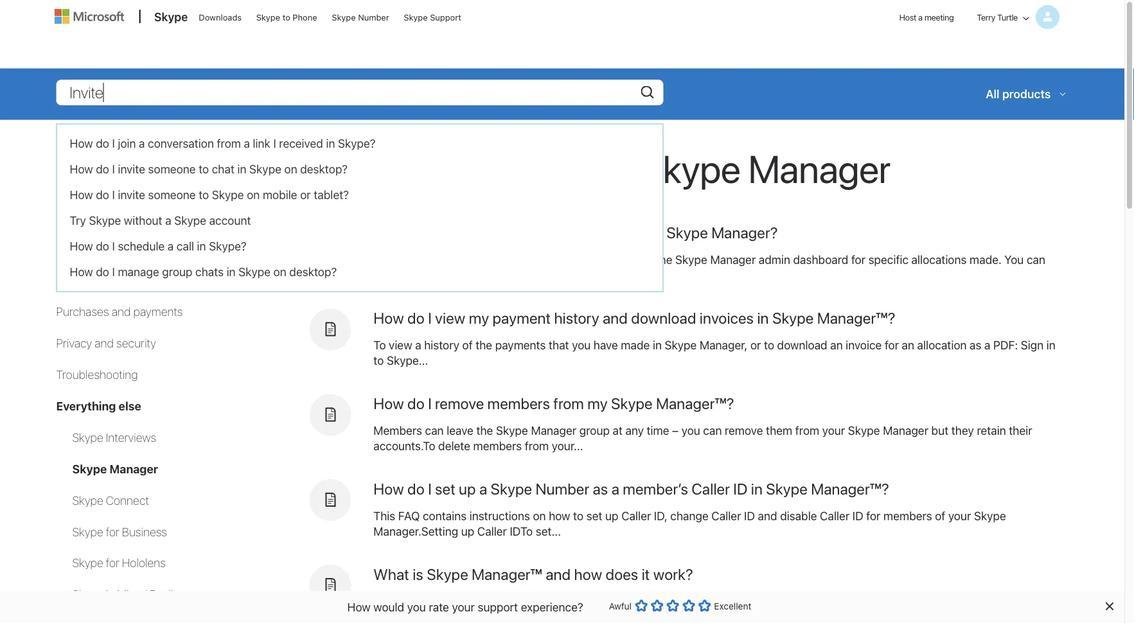 Task type: describe. For each thing, give the bounding box(es) containing it.
2 horizontal spatial vat
[[522, 224, 548, 242]]

skype inside how do i invite someone to skype on mobile or tablet? link
[[212, 188, 244, 202]]

skype inside this faq contains instructions on how to set up caller id, change caller id and disable caller id for members of your skype manager.setting up caller idto set...
[[974, 509, 1006, 523]]

purchases and payments link
[[56, 305, 183, 319]]

0 horizontal spatial set
[[435, 480, 456, 498]]

how for how do i manage group chats in skype on desktop?
[[70, 265, 93, 279]]

0 horizontal spatial is
[[413, 565, 423, 583]]

to inside "link"
[[283, 12, 290, 22]]

how for how do i invite someone to chat in skype on desktop?
[[70, 162, 93, 176]]

1 horizontal spatial skype?
[[338, 137, 376, 150]]

can left 'be'
[[525, 253, 544, 267]]

do for how do i view my payment history and download invoices in skype manager™?
[[408, 309, 425, 327]]

disable
[[780, 509, 817, 523]]

account and profile link
[[56, 273, 154, 287]]

tab list containing skype interviews
[[56, 430, 296, 623]]

can up monthly
[[408, 224, 432, 242]]

i for how do i invite someone to chat in skype on desktop?
[[112, 162, 115, 176]]

how do i invite someone to skype on mobile or tablet? link
[[57, 182, 663, 208]]

manager™
[[472, 565, 542, 583]]

the inside the members can leave the skype manager group at any time – you can remove them from your skype manager but they retain their accounts.to delete members from your...
[[476, 424, 493, 438]]

for...
[[553, 268, 576, 282]]

manager inside 'skype manager is a management tool that lets you set up, manage and report on the usage of skype across your group, all in one place.it's easy to invite your...'
[[409, 594, 454, 608]]

payment
[[493, 309, 551, 327]]

as inside to view a history of the payments that you have made in skype manager, or to download an invoice for an allocation as a pdf: sign in to skype...
[[970, 338, 982, 352]]

members inside the members can leave the skype manager group at any time – you can remove them from your skype manager but they retain their accounts.to delete members from your...
[[473, 439, 522, 453]]

skype number link
[[326, 1, 395, 31]]

downloads link
[[193, 1, 248, 31]]

you inside 'skype manager is a management tool that lets you set up, manage and report on the usage of skype across your group, all in one place.it's easy to invite your...'
[[615, 594, 634, 608]]

would
[[374, 600, 404, 614]]

skype manager
[[72, 462, 158, 476]]

usage
[[811, 594, 842, 608]]

link
[[253, 137, 270, 150]]

report
[[741, 594, 773, 608]]

0 vertical spatial history
[[554, 309, 599, 327]]

manager.setting
[[374, 524, 458, 538]]

calling link
[[56, 179, 90, 193]]

manage inside 'skype manager is a management tool that lets you set up, manage and report on the usage of skype across your group, all in one place.it's easy to invite your...'
[[674, 594, 716, 608]]

mobile
[[263, 188, 297, 202]]

invite inside 'skype manager is a management tool that lets you set up, manage and report on the usage of skype across your group, all in one place.it's easy to invite your...'
[[463, 610, 490, 623]]

chat
[[212, 162, 235, 176]]

this faq contains instructions on how to set up caller id, change caller id and disable caller id for members of your skype manager.setting up caller idto set...
[[374, 509, 1006, 538]]

0 vertical spatial gst
[[569, 224, 598, 242]]

account and profile
[[56, 273, 154, 287]]

received
[[279, 137, 323, 150]]

terry turtle
[[977, 12, 1018, 22]]

of inside 'skype manager is a management tool that lets you set up, manage and report on the usage of skype across your group, all in one place.it's easy to invite your...'
[[845, 594, 856, 608]]

4 option from the left
[[682, 600, 695, 612]]

Search Skype Support text field
[[56, 80, 664, 105]]

skype to phone link
[[250, 1, 323, 31]]

i for how do i invite someone to skype on mobile or tablet?
[[112, 188, 115, 202]]

can right –
[[703, 424, 722, 438]]

do for how do i invite someone to skype on mobile or tablet?
[[96, 188, 109, 202]]

skype interviews link
[[72, 431, 156, 444]]

on inside this faq contains instructions on how to set up caller id, change caller id and disable caller id for members of your skype manager.setting up caller idto set...
[[533, 509, 546, 523]]

contains
[[423, 509, 467, 523]]

how do i manage group chats in skype on desktop?
[[70, 265, 337, 279]]

how for how do i view my payment history and download invoices in skype manager™?
[[374, 309, 404, 327]]

and right share
[[88, 242, 107, 256]]

reality
[[150, 588, 182, 602]]

chats
[[195, 265, 224, 279]]

how do i remove members from my skype manager™? link
[[374, 394, 734, 412]]

share
[[56, 242, 85, 256]]

monthly vat or gst invoices can be downloaded from the skype manager admin dashboard for specific allocations made. you can download your vat or gst invoice for...
[[374, 253, 1046, 282]]

troubleshooting link
[[56, 368, 138, 381]]

allocations
[[912, 253, 967, 267]]

purchases and payments
[[56, 305, 183, 319]]

group,
[[956, 594, 990, 608]]

share and interact link
[[56, 242, 148, 256]]

schedule
[[118, 239, 165, 253]]

easy
[[422, 610, 446, 623]]

without
[[124, 214, 162, 228]]

time
[[647, 424, 669, 438]]

everything for everything else | skype manager
[[374, 146, 544, 191]]

menu bar containing host a meeting
[[49, 1, 1076, 68]]

and left profile
[[101, 273, 120, 287]]

to inside 'skype manager is a management tool that lets you set up, manage and report on the usage of skype across your group, all in one place.it's easy to invite your...'
[[449, 610, 460, 623]]

allocation
[[917, 338, 967, 352]]

0 horizontal spatial group
[[162, 265, 192, 279]]

do for how do i join a conversation from a link i received in skype?
[[96, 137, 109, 150]]

management
[[477, 594, 545, 608]]

phone
[[293, 12, 317, 22]]

security
[[116, 336, 156, 350]]

you inside to view a history of the payments that you have made in skype manager, or to download an invoice for an allocation as a pdf: sign in to skype...
[[572, 338, 591, 352]]

host a meeting
[[899, 12, 954, 22]]

you inside the members can leave the skype manager group at any time – you can remove them from your skype manager but they retain their accounts.to delete members from your...
[[682, 424, 700, 438]]

skype inside to view a history of the payments that you have made in skype manager, or to download an invoice for an allocation as a pdf: sign in to skype...
[[665, 338, 697, 352]]

for inside this faq contains instructions on how to set up caller id, change caller id and disable caller id for members of your skype manager.setting up caller idto set...
[[867, 509, 881, 523]]

2 an from the left
[[902, 338, 915, 352]]

your inside the members can leave the skype manager group at any time – you can remove them from your skype manager but they retain their accounts.to delete members from your...
[[822, 424, 845, 438]]

of inside to view a history of the payments that you have made in skype manager, or to download an invoice for an allocation as a pdf: sign in to skype...
[[462, 338, 473, 352]]

2 vertical spatial up
[[461, 524, 474, 538]]

i for how do i set up a skype number as a member's caller id in skype manager™?
[[428, 480, 432, 498]]

join
[[118, 137, 136, 150]]

meeting
[[925, 12, 954, 22]]

list box containing how do i join a conversation from a link i received in skype?
[[56, 124, 664, 292]]

skype number
[[332, 12, 389, 22]]

download inside to view a history of the payments that you have made in skype manager, or to download an invoice for an allocation as a pdf: sign in to skype...
[[777, 338, 828, 352]]

skype interviews
[[72, 431, 156, 444]]

can up delete
[[425, 424, 444, 438]]

0 vertical spatial members
[[488, 394, 550, 412]]

for inside to view a history of the payments that you have made in skype manager, or to download an invoice for an allocation as a pdf: sign in to skype...
[[885, 338, 899, 352]]

skype link
[[148, 1, 192, 35]]

skype for business link
[[72, 525, 167, 539]]

tool
[[548, 594, 567, 608]]

0 vertical spatial invoice
[[601, 224, 648, 242]]

connect
[[106, 493, 149, 507]]

accounts.to
[[374, 439, 435, 453]]

what
[[374, 565, 409, 583]]

host
[[899, 12, 916, 22]]

your inside monthly vat or gst invoices can be downloaded from the skype manager admin dashboard for specific allocations made. you can download your vat or gst invoice for...
[[427, 268, 449, 282]]

all
[[992, 594, 1004, 608]]

1 vertical spatial invoices
[[700, 309, 754, 327]]

your... inside the members can leave the skype manager group at any time – you can remove them from your skype manager but they retain their accounts.to delete members from your...
[[552, 439, 583, 453]]

you
[[1005, 253, 1024, 267]]

set inside 'skype manager is a management tool that lets you set up, manage and report on the usage of skype across your group, all in one place.it's easy to invite your...'
[[637, 594, 652, 608]]

call
[[177, 239, 194, 253]]

skype inside skype number link
[[332, 12, 356, 22]]

how do i invite someone to chat in skype on desktop?
[[70, 162, 348, 176]]

|
[[624, 146, 632, 191]]

one
[[1019, 594, 1038, 608]]

support
[[478, 600, 518, 614]]

getting
[[56, 147, 93, 161]]

and up security
[[112, 305, 131, 319]]

manager?
[[712, 224, 778, 242]]

how for how do i set up a skype number as a member's caller id in skype manager™?
[[374, 480, 404, 498]]

and right privacy
[[95, 336, 114, 350]]

on inside 'skype manager is a management tool that lets you set up, manage and report on the usage of skype across your group, all in one place.it's easy to invite your...'
[[775, 594, 788, 608]]

group inside the members can leave the skype manager group at any time – you can remove them from your skype manager but they retain their accounts.to delete members from your...
[[580, 424, 610, 438]]

everything else link
[[56, 399, 141, 413]]

their
[[1009, 424, 1033, 438]]

and inside this faq contains instructions on how to set up caller id, change caller id and disable caller id for members of your skype manager.setting up caller idto set...
[[758, 509, 777, 523]]

downloaded
[[563, 253, 626, 267]]

download inside monthly vat or gst invoices can be downloaded from the skype manager admin dashboard for specific allocations made. you can download your vat or gst invoice for...
[[374, 268, 424, 282]]

how can i download a vat or gst invoice in skype manager? link
[[374, 224, 778, 242]]

i for how do i schedule a call in skype?
[[112, 239, 115, 253]]

skype to phone
[[256, 12, 317, 22]]

0 vertical spatial manager™?
[[817, 309, 896, 327]]

conversation
[[148, 137, 214, 150]]

skype inside skype link
[[154, 10, 188, 23]]

to left chat
[[199, 162, 209, 176]]

interact
[[110, 242, 148, 256]]

privacy
[[56, 336, 92, 350]]

how for how do i remove members from my skype manager™?
[[374, 394, 404, 412]]

mixed
[[117, 588, 147, 602]]

skype for hololens link
[[72, 556, 166, 570]]

dashboard
[[793, 253, 849, 267]]

skype connect link
[[72, 493, 149, 507]]

have
[[594, 338, 618, 352]]

5 option from the left
[[698, 600, 711, 612]]

how for and
[[574, 565, 602, 583]]

that inside 'skype manager is a management tool that lets you set up, manage and report on the usage of skype across your group, all in one place.it's easy to invite your...'
[[570, 594, 591, 608]]

does
[[606, 565, 638, 583]]

id up this faq contains instructions on how to set up caller id, change caller id and disable caller id for members of your skype manager.setting up caller idto set...
[[733, 480, 748, 498]]

how for how do i invite someone to skype on mobile or tablet?
[[70, 188, 93, 202]]

calling
[[56, 179, 90, 193]]

that inside to view a history of the payments that you have made in skype manager, or to download an invoice for an allocation as a pdf: sign in to skype...
[[549, 338, 569, 352]]

i for how do i manage group chats in skype on desktop?
[[112, 265, 115, 279]]

set inside this faq contains instructions on how to set up caller id, change caller id and disable caller id for members of your skype manager.setting up caller idto set...
[[587, 509, 602, 523]]

privacy and security
[[56, 336, 156, 350]]



Task type: locate. For each thing, give the bounding box(es) containing it.
how down getting
[[70, 162, 93, 176]]

in
[[326, 137, 335, 150], [237, 162, 246, 176], [652, 224, 663, 242], [197, 239, 206, 253], [227, 265, 236, 279], [757, 309, 769, 327], [653, 338, 662, 352], [1047, 338, 1056, 352], [751, 480, 763, 498], [106, 588, 115, 602], [1007, 594, 1016, 608]]

do for how do i set up a skype number as a member's caller id in skype manager™?
[[408, 480, 425, 498]]

group left at
[[580, 424, 610, 438]]

this
[[374, 509, 395, 523]]

0 vertical spatial of
[[462, 338, 473, 352]]

desktop? inside how do i invite someone to chat in skype on desktop? link
[[300, 162, 348, 176]]

0 vertical spatial someone
[[148, 162, 196, 176]]

invoice inside to view a history of the payments that you have made in skype manager, or to download an invoice for an allocation as a pdf: sign in to skype...
[[846, 338, 882, 352]]

skype inside skype support link
[[404, 12, 428, 22]]

1 horizontal spatial view
[[435, 309, 465, 327]]

2 vertical spatial manager™?
[[811, 480, 889, 498]]

1 vertical spatial gst
[[455, 253, 477, 267]]

an
[[830, 338, 843, 352], [902, 338, 915, 352]]

my left payment on the left of page
[[469, 309, 489, 327]]

how left started
[[70, 137, 93, 150]]

the inside 'skype manager is a management tool that lets you set up, manage and report on the usage of skype across your group, all in one place.it's easy to invite your...'
[[791, 594, 808, 608]]

1 vertical spatial members
[[473, 439, 522, 453]]

your...
[[552, 439, 583, 453], [493, 610, 524, 623]]

0 vertical spatial set
[[435, 480, 456, 498]]

across
[[894, 594, 928, 608]]

view inside to view a history of the payments that you have made in skype manager, or to download an invoice for an allocation as a pdf: sign in to skype...
[[389, 338, 412, 352]]

profile
[[123, 273, 154, 287]]

0 horizontal spatial your...
[[493, 610, 524, 623]]

invite up without
[[118, 188, 145, 202]]

number inside skype number link
[[358, 12, 389, 22]]

to right manager,
[[764, 338, 774, 352]]

do left interact
[[96, 239, 109, 253]]

2 vertical spatial gst
[[489, 268, 512, 282]]

1 vertical spatial how
[[574, 565, 602, 583]]

skype for hololens
[[72, 556, 166, 570]]

skype manager is a management tool that lets you set up, manage and report on the usage of skype across your group, all in one place.it's easy to invite your...
[[374, 594, 1038, 623]]

everything for everything else
[[56, 399, 116, 413]]

1 vertical spatial manager™?
[[656, 394, 734, 412]]

invoice inside monthly vat or gst invoices can be downloaded from the skype manager admin dashboard for specific allocations made. you can download your vat or gst invoice for...
[[514, 268, 551, 282]]

1 an from the left
[[830, 338, 843, 352]]

0 vertical spatial is
[[413, 565, 423, 583]]

1 vertical spatial everything
[[56, 399, 116, 413]]

1 vertical spatial up
[[605, 509, 619, 523]]

0 horizontal spatial my
[[469, 309, 489, 327]]

0 vertical spatial group
[[162, 265, 192, 279]]

1 vertical spatial set
[[587, 509, 602, 523]]

that
[[549, 338, 569, 352], [570, 594, 591, 608]]

set left the up,
[[637, 594, 652, 608]]

2 vertical spatial vat
[[452, 268, 473, 282]]

how inside how do i schedule a call in skype? link
[[70, 239, 93, 253]]

1 horizontal spatial set
[[587, 509, 602, 523]]

caller left id,
[[622, 509, 651, 523]]

1 vertical spatial manage
[[674, 594, 716, 608]]

caller
[[692, 480, 730, 498], [622, 509, 651, 523], [712, 509, 741, 523], [820, 509, 850, 523], [477, 524, 507, 538]]

1 vertical spatial is
[[457, 594, 465, 608]]

how up to
[[374, 309, 404, 327]]

you right lets
[[615, 594, 634, 608]]

1 horizontal spatial payments
[[495, 338, 546, 352]]

to down how do i set up a skype number as a member's caller id in skype manager™?
[[573, 509, 584, 523]]

to left phone
[[283, 12, 290, 22]]

group down call
[[162, 265, 192, 279]]

everything
[[374, 146, 544, 191], [56, 399, 116, 413]]

as
[[970, 338, 982, 352], [593, 480, 608, 498]]

1 horizontal spatial history
[[554, 309, 599, 327]]

1 vertical spatial my
[[588, 394, 608, 412]]

number
[[358, 12, 389, 22], [536, 480, 589, 498]]

someone for chat
[[148, 162, 196, 176]]

terry
[[977, 12, 996, 22]]

to down to
[[374, 354, 384, 367]]

a inside menu bar
[[918, 12, 923, 22]]

how up set...
[[549, 509, 570, 523]]

0 horizontal spatial else
[[119, 399, 141, 413]]

remove left them at bottom right
[[725, 424, 763, 438]]

in inside 'skype manager is a management tool that lets you set up, manage and report on the usage of skype across your group, all in one place.it's easy to invite your...'
[[1007, 594, 1016, 608]]

history inside to view a history of the payments that you have made in skype manager, or to download an invoice for an allocation as a pdf: sign in to skype...
[[424, 338, 459, 352]]

list box
[[56, 124, 664, 292]]

0 horizontal spatial that
[[549, 338, 569, 352]]

payments down profile
[[133, 305, 183, 319]]

group
[[162, 265, 192, 279], [580, 424, 610, 438]]

to
[[374, 338, 386, 352]]

is right rate
[[457, 594, 465, 608]]

2 horizontal spatial gst
[[569, 224, 598, 242]]

1 horizontal spatial else
[[552, 146, 616, 191]]

invite for how do i invite someone to skype on mobile or tablet?
[[118, 188, 145, 202]]

you left rate
[[407, 600, 426, 614]]

interviews
[[106, 431, 156, 444]]

dismiss the survey image
[[1104, 602, 1114, 612]]

tablet?
[[314, 188, 349, 202]]

1 vertical spatial number
[[536, 480, 589, 498]]

do down getting started
[[96, 162, 109, 176]]

up up contains
[[459, 480, 476, 498]]

skype? up how do i invite someone to chat in skype on desktop? link at top
[[338, 137, 376, 150]]

1 horizontal spatial remove
[[725, 424, 763, 438]]

1 vertical spatial as
[[593, 480, 608, 498]]

1 vertical spatial desktop?
[[289, 265, 337, 279]]

1 vertical spatial that
[[570, 594, 591, 608]]

support
[[430, 12, 461, 22]]

number up set...
[[536, 480, 589, 498]]

2 horizontal spatial of
[[935, 509, 946, 523]]

someone down "conversation"
[[148, 162, 196, 176]]

how for how would you rate your support experience?
[[347, 600, 371, 614]]

delete
[[438, 439, 470, 453]]

2 horizontal spatial invoice
[[846, 338, 882, 352]]

how down share
[[70, 265, 93, 279]]

0 horizontal spatial as
[[593, 480, 608, 498]]

caller right change
[[712, 509, 741, 523]]

manage right the up,
[[674, 594, 716, 608]]

0 vertical spatial remove
[[435, 394, 484, 412]]

the inside to view a history of the payments that you have made in skype manager, or to download an invoice for an allocation as a pdf: sign in to skype...
[[476, 338, 492, 352]]

for inside monthly vat or gst invoices can be downloaded from the skype manager admin dashboard for specific allocations made. you can download your vat or gst invoice for...
[[852, 253, 866, 267]]

i for how can i download a vat or gst invoice in skype manager?
[[435, 224, 439, 242]]

invoices up manager,
[[700, 309, 754, 327]]

do for how do i schedule a call in skype?
[[96, 239, 109, 253]]

your... down the management
[[493, 610, 524, 623]]

that down payment on the left of page
[[549, 338, 569, 352]]

invite down the management
[[463, 610, 490, 623]]

skype inside how do i manage group chats in skype on desktop? link
[[239, 265, 271, 279]]

0 vertical spatial up
[[459, 480, 476, 498]]

else for everything else | skype manager
[[552, 146, 616, 191]]

is right what
[[413, 565, 423, 583]]

skype in mixed reality
[[72, 588, 182, 602]]

id,
[[654, 509, 668, 523]]

1 vertical spatial invite
[[118, 188, 145, 202]]

caller down instructions
[[477, 524, 507, 538]]

at
[[613, 424, 623, 438]]

account
[[56, 273, 98, 287]]

the inside monthly vat or gst invoices can be downloaded from the skype manager admin dashboard for specific allocations made. you can download your vat or gst invoice for...
[[656, 253, 673, 267]]

how up monthly
[[374, 224, 404, 242]]

1 horizontal spatial my
[[588, 394, 608, 412]]

account
[[209, 214, 251, 228]]

2 horizontal spatial set
[[637, 594, 652, 608]]

how up the messaging link
[[70, 188, 93, 202]]

0 horizontal spatial view
[[389, 338, 412, 352]]

do for how do i invite someone to chat in skype on desktop?
[[96, 162, 109, 176]]

how do i manage group chats in skype on desktop? link
[[57, 259, 663, 285]]

0 horizontal spatial everything
[[56, 399, 116, 413]]

your... down the how do i remove members from my skype manager™? link
[[552, 439, 583, 453]]

idto
[[510, 524, 533, 538]]

payments inside to view a history of the payments that you have made in skype manager, or to download an invoice for an allocation as a pdf: sign in to skype...
[[495, 338, 546, 352]]

i for how do i join a conversation from a link i received in skype?
[[112, 137, 115, 150]]

1 vertical spatial vat
[[418, 253, 439, 267]]

how up lets
[[574, 565, 602, 583]]

to view a history of the payments that you have made in skype manager, or to download an invoice for an allocation as a pdf: sign in to skype...
[[374, 338, 1056, 367]]

desktop?
[[300, 162, 348, 176], [289, 265, 337, 279]]

option
[[635, 600, 648, 612], [651, 600, 664, 612], [667, 600, 679, 612], [682, 600, 695, 612], [698, 600, 711, 612]]

how inside how do i invite someone to chat in skype on desktop? link
[[70, 162, 93, 176]]

avatar image
[[1036, 5, 1060, 29]]

them
[[766, 424, 793, 438]]

how up the 'this'
[[374, 480, 404, 498]]

2 vertical spatial members
[[884, 509, 932, 523]]

1 vertical spatial someone
[[148, 188, 196, 202]]

0 horizontal spatial remove
[[435, 394, 484, 412]]

set up contains
[[435, 480, 456, 498]]

and up 'have'
[[603, 309, 628, 327]]

that left lets
[[570, 594, 591, 608]]

how do i view my payment history and download invoices in skype manager™?
[[374, 309, 896, 327]]

members
[[488, 394, 550, 412], [473, 439, 522, 453], [884, 509, 932, 523]]

up down contains
[[461, 524, 474, 538]]

as left member's
[[593, 480, 608, 498]]

do for how do i remove members from my skype manager™?
[[408, 394, 425, 412]]

2 vertical spatial set
[[637, 594, 652, 608]]

skype inside how do i invite someone to chat in skype on desktop? link
[[249, 162, 281, 176]]

do up faq
[[408, 480, 425, 498]]

how do i invite someone to chat in skype on desktop? link
[[57, 156, 663, 182]]

skype inside monthly vat or gst invoices can be downloaded from the skype manager admin dashboard for specific allocations made. you can download your vat or gst invoice for...
[[675, 253, 708, 267]]

skype in mixed reality link
[[72, 588, 182, 602]]

tab list
[[56, 430, 296, 623]]

manage down interact
[[118, 265, 159, 279]]

0 vertical spatial view
[[435, 309, 465, 327]]

someone for skype
[[148, 188, 196, 202]]

1 vertical spatial history
[[424, 338, 459, 352]]

try skype without a skype account link
[[57, 208, 663, 234]]

0 horizontal spatial vat
[[418, 253, 439, 267]]

1 horizontal spatial as
[[970, 338, 982, 352]]

or inside to view a history of the payments that you have made in skype manager, or to download an invoice for an allocation as a pdf: sign in to skype...
[[751, 338, 761, 352]]

do up the messaging link
[[96, 188, 109, 202]]

how left would
[[347, 600, 371, 614]]

how for how do i schedule a call in skype?
[[70, 239, 93, 253]]

and left the disable
[[758, 509, 777, 523]]

a inside 'skype manager is a management tool that lets you set up, manage and report on the usage of skype across your group, all in one place.it's easy to invite your...'
[[468, 594, 474, 608]]

history up 'have'
[[554, 309, 599, 327]]

id left the disable
[[744, 509, 755, 523]]

set down how do i set up a skype number as a member's caller id in skype manager™?
[[587, 509, 602, 523]]

1 vertical spatial group
[[580, 424, 610, 438]]

microsoft image
[[55, 9, 124, 24]]

remove inside the members can leave the skype manager group at any time – you can remove them from your skype manager but they retain their accounts.to delete members from your...
[[725, 424, 763, 438]]

else up interviews
[[119, 399, 141, 413]]

2 vertical spatial invite
[[463, 610, 490, 623]]

skype? down account
[[209, 239, 247, 253]]

payments
[[133, 305, 183, 319], [495, 338, 546, 352]]

0 horizontal spatial skype?
[[209, 239, 247, 253]]

specific
[[869, 253, 909, 267]]

1 vertical spatial payments
[[495, 338, 546, 352]]

0 vertical spatial as
[[970, 338, 982, 352]]

1 vertical spatial remove
[[725, 424, 763, 438]]

remove up leave
[[435, 394, 484, 412]]

remove
[[435, 394, 484, 412], [725, 424, 763, 438]]

do left join
[[96, 137, 109, 150]]

1 someone from the top
[[148, 162, 196, 176]]

–
[[672, 424, 679, 438]]

0 horizontal spatial an
[[830, 338, 843, 352]]

desktop? down how do i schedule a call in skype? link
[[289, 265, 337, 279]]

do down 'share and interact'
[[96, 265, 109, 279]]

how inside how do i manage group chats in skype on desktop? link
[[70, 265, 93, 279]]

as left pdf:
[[970, 338, 982, 352]]

be
[[547, 253, 560, 267]]

caller right the disable
[[820, 509, 850, 523]]

how down the 'try'
[[70, 239, 93, 253]]

0 vertical spatial my
[[469, 309, 489, 327]]

2 vertical spatial of
[[845, 594, 856, 608]]

to
[[283, 12, 290, 22], [199, 162, 209, 176], [199, 188, 209, 202], [764, 338, 774, 352], [374, 354, 384, 367], [573, 509, 584, 523], [449, 610, 460, 623]]

0 horizontal spatial manage
[[118, 265, 159, 279]]

0 vertical spatial your...
[[552, 439, 583, 453]]

1 horizontal spatial an
[[902, 338, 915, 352]]

you left 'have'
[[572, 338, 591, 352]]

of
[[462, 338, 473, 352], [935, 509, 946, 523], [845, 594, 856, 608]]

getting started link
[[56, 147, 131, 161]]

instructions
[[470, 509, 530, 523]]

0 horizontal spatial payments
[[133, 305, 183, 319]]

how for on
[[549, 509, 570, 523]]

i for how do i view my payment history and download invoices in skype manager™?
[[428, 309, 432, 327]]

how would you rate your support experience?
[[347, 600, 583, 614]]

i
[[112, 137, 115, 150], [273, 137, 276, 150], [112, 162, 115, 176], [112, 188, 115, 202], [435, 224, 439, 242], [112, 239, 115, 253], [112, 265, 115, 279], [428, 309, 432, 327], [428, 394, 432, 412], [428, 480, 432, 498]]

history up skype...
[[424, 338, 459, 352]]

0 vertical spatial invoices
[[480, 253, 522, 267]]

2 vertical spatial invoice
[[846, 338, 882, 352]]

is inside 'skype manager is a management tool that lets you set up, manage and report on the usage of skype across your group, all in one place.it's easy to invite your...'
[[457, 594, 465, 608]]

my down 'have'
[[588, 394, 608, 412]]

or
[[300, 188, 311, 202], [552, 224, 565, 242], [441, 253, 452, 267], [476, 268, 486, 282], [751, 338, 761, 352]]

desktop? inside how do i manage group chats in skype on desktop? link
[[289, 265, 337, 279]]

1 vertical spatial of
[[935, 509, 946, 523]]

from
[[217, 137, 241, 150], [629, 253, 653, 267], [554, 394, 584, 412], [795, 424, 820, 438], [525, 439, 549, 453]]

0 vertical spatial payments
[[133, 305, 183, 319]]

lets
[[594, 594, 612, 608]]

to inside this faq contains instructions on how to set up caller id, change caller id and disable caller id for members of your skype manager.setting up caller idto set...
[[573, 509, 584, 523]]

1 horizontal spatial of
[[845, 594, 856, 608]]

your inside this faq contains instructions on how to set up caller id, change caller id and disable caller id for members of your skype manager.setting up caller idto set...
[[949, 509, 971, 523]]

to down how do i invite someone to chat in skype on desktop?
[[199, 188, 209, 202]]

1 horizontal spatial is
[[457, 594, 465, 608]]

3 option from the left
[[667, 600, 679, 612]]

1 horizontal spatial vat
[[452, 268, 473, 282]]

how do i join a conversation from a link i received in skype? link
[[57, 131, 663, 156]]

id right the disable
[[853, 509, 864, 523]]

skype?
[[338, 137, 376, 150], [209, 239, 247, 253]]

and inside 'skype manager is a management tool that lets you set up, manage and report on the usage of skype across your group, all in one place.it's easy to invite your...'
[[719, 594, 738, 608]]

else left |
[[552, 146, 616, 191]]

0 vertical spatial manage
[[118, 265, 159, 279]]

caller up change
[[692, 480, 730, 498]]

from inside monthly vat or gst invoices can be downloaded from the skype manager admin dashboard for specific allocations made. you can download your vat or gst invoice for...
[[629, 253, 653, 267]]

else for everything else
[[119, 399, 141, 413]]

menu bar
[[49, 1, 1076, 68]]

how do i schedule a call in skype?
[[70, 239, 247, 253]]

how can i download a vat or gst invoice in skype manager?
[[374, 224, 778, 242]]

can
[[408, 224, 432, 242], [525, 253, 544, 267], [1027, 253, 1046, 267], [425, 424, 444, 438], [703, 424, 722, 438]]

desktop? up tablet?
[[300, 162, 348, 176]]

skype inside skype to phone "link"
[[256, 12, 280, 22]]

1 vertical spatial your...
[[493, 610, 524, 623]]

payments down payment on the left of page
[[495, 338, 546, 352]]

member's
[[623, 480, 688, 498]]

0 vertical spatial number
[[358, 12, 389, 22]]

set
[[435, 480, 456, 498], [587, 509, 602, 523], [637, 594, 652, 608]]

do for how do i manage group chats in skype on desktop?
[[96, 265, 109, 279]]

awful
[[609, 601, 632, 612]]

how do i schedule a call in skype? link
[[57, 234, 663, 259]]

1 horizontal spatial manage
[[674, 594, 716, 608]]

up,
[[655, 594, 672, 608]]

i for how do i remove members from my skype manager™?
[[428, 394, 432, 412]]

0 vertical spatial skype?
[[338, 137, 376, 150]]

share and interact
[[56, 242, 148, 256]]

and left "report"
[[719, 594, 738, 608]]

work?
[[653, 565, 693, 583]]

0 horizontal spatial number
[[358, 12, 389, 22]]

how up members at bottom
[[374, 394, 404, 412]]

how would you rate your support experience? list box
[[635, 597, 711, 620]]

purchases
[[56, 305, 109, 319]]

up down how do i set up a skype number as a member's caller id in skype manager™? link
[[605, 509, 619, 523]]

can right you
[[1027, 253, 1046, 267]]

how for how do i join a conversation from a link i received in skype?
[[70, 137, 93, 150]]

skype support
[[404, 12, 461, 22]]

do up members at bottom
[[408, 394, 425, 412]]

manager,
[[700, 338, 748, 352]]

0 vertical spatial vat
[[522, 224, 548, 242]]

how inside how do i invite someone to skype on mobile or tablet? link
[[70, 188, 93, 202]]

2 someone from the top
[[148, 188, 196, 202]]

your... inside 'skype manager is a management tool that lets you set up, manage and report on the usage of skype across your group, all in one place.it's easy to invite your...'
[[493, 610, 524, 623]]

0 vertical spatial else
[[552, 146, 616, 191]]

your inside 'skype manager is a management tool that lets you set up, manage and report on the usage of skype across your group, all in one place.it's easy to invite your...'
[[930, 594, 953, 608]]

2 option from the left
[[651, 600, 664, 612]]

retain
[[977, 424, 1006, 438]]

0 horizontal spatial gst
[[455, 253, 477, 267]]

what is skype manager™ and how does it work?
[[374, 565, 693, 583]]

1 option from the left
[[635, 600, 648, 612]]

1 vertical spatial skype?
[[209, 239, 247, 253]]

0 horizontal spatial how
[[549, 509, 570, 523]]

1 horizontal spatial everything
[[374, 146, 544, 191]]

1 horizontal spatial gst
[[489, 268, 512, 282]]

and up tool
[[546, 565, 571, 583]]

0 horizontal spatial invoices
[[480, 253, 522, 267]]

1 horizontal spatial invoice
[[601, 224, 648, 242]]

invite for how do i invite someone to chat in skype on desktop?
[[118, 162, 145, 176]]

0 horizontal spatial of
[[462, 338, 473, 352]]

how inside this faq contains instructions on how to set up caller id, change caller id and disable caller id for members of your skype manager.setting up caller idto set...
[[549, 509, 570, 523]]

skype connect
[[72, 493, 149, 507]]

to right rate
[[449, 610, 460, 623]]

0 vertical spatial everything
[[374, 146, 544, 191]]

how for how can i download a vat or gst invoice in skype manager?
[[374, 224, 404, 242]]

invoices inside monthly vat or gst invoices can be downloaded from the skype manager admin dashboard for specific allocations made. you can download your vat or gst invoice for...
[[480, 253, 522, 267]]

someone up try skype without a skype account
[[148, 188, 196, 202]]

number left skype support on the top left
[[358, 12, 389, 22]]

members can leave the skype manager group at any time – you can remove them from your skype manager but they retain their accounts.to delete members from your...
[[374, 424, 1033, 453]]

manager™?
[[817, 309, 896, 327], [656, 394, 734, 412], [811, 480, 889, 498]]

hololens
[[122, 556, 166, 570]]

of inside this faq contains instructions on how to set up caller id, change caller id and disable caller id for members of your skype manager.setting up caller idto set...
[[935, 509, 946, 523]]

manager inside monthly vat or gst invoices can be downloaded from the skype manager admin dashboard for specific allocations made. you can download your vat or gst invoice for...
[[710, 253, 756, 267]]

do up skype...
[[408, 309, 425, 327]]

vat
[[522, 224, 548, 242], [418, 253, 439, 267], [452, 268, 473, 282]]

how inside how do i join a conversation from a link i received in skype? link
[[70, 137, 93, 150]]

invoices left 'be'
[[480, 253, 522, 267]]

leave
[[447, 424, 474, 438]]

made
[[621, 338, 650, 352]]

members inside this faq contains instructions on how to set up caller id, change caller id and disable caller id for members of your skype manager.setting up caller idto set...
[[884, 509, 932, 523]]

invite down started
[[118, 162, 145, 176]]

1 vertical spatial invoice
[[514, 268, 551, 282]]

you right –
[[682, 424, 700, 438]]

invite
[[118, 162, 145, 176], [118, 188, 145, 202], [463, 610, 490, 623]]



Task type: vqa. For each thing, say whether or not it's contained in the screenshot.
the right "Everything"
yes



